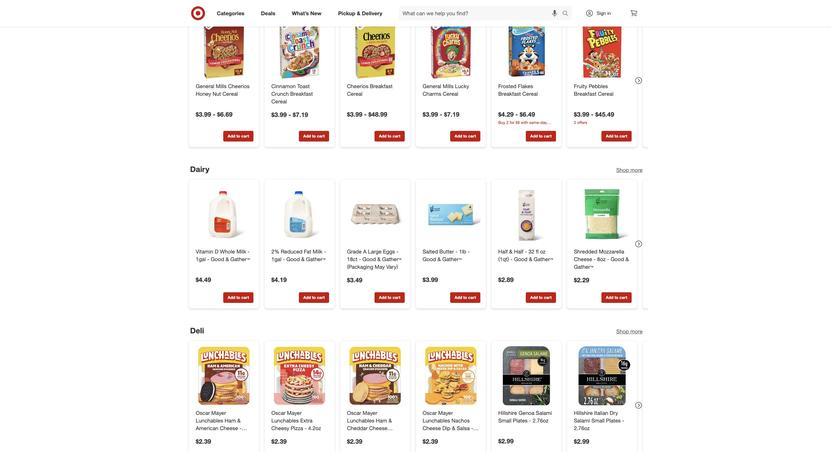 Task type: vqa. For each thing, say whether or not it's contained in the screenshot.
the Add to cart for General Mills Cheerios Honey Nut Cereal
yes



Task type: locate. For each thing, give the bounding box(es) containing it.
good inside "2% reduced fat milk - 1gal - good & gather™"
[[286, 256, 300, 263]]

gather™
[[230, 256, 250, 263], [306, 256, 326, 263], [382, 256, 402, 263], [443, 256, 462, 263], [534, 256, 553, 263], [574, 264, 594, 271]]

plates
[[513, 418, 528, 425], [606, 418, 621, 425]]

add to cart button for grade a large eggs - 18ct - good & gather™ (packaging may vary)
[[375, 293, 405, 304]]

oscar mayer lunchables extra cheesy pizza - 4.2oz link
[[271, 410, 328, 433]]

grade a large eggs - 18ct - good & gather™ (packaging may vary) image
[[346, 185, 405, 244], [346, 185, 405, 244]]

add for shredded mozzarella cheese - 8oz - good & gather™
[[606, 296, 614, 301]]

add for 2% reduced fat milk - 1gal - good & gather™
[[303, 296, 311, 301]]

$4.29 - $6.49 buy 2 for $9 with same-day order services on select items
[[499, 111, 552, 131]]

1 vertical spatial 2.76oz
[[574, 426, 590, 432]]

milk right fat
[[313, 249, 323, 255]]

2 shop from the top
[[617, 167, 629, 174]]

0 horizontal spatial $7.19
[[293, 111, 308, 119]]

shop for deli
[[617, 329, 629, 335]]

cereal inside general mills cheerios honey nut cereal
[[222, 91, 238, 97]]

$3.99 down salted
[[423, 276, 438, 284]]

add to cart button for shredded mozzarella cheese - 8oz - good & gather™
[[602, 293, 632, 304]]

mills up nut on the top of page
[[216, 83, 227, 90]]

half left the 32
[[514, 249, 524, 255]]

1 ham from the left
[[225, 418, 236, 425]]

hillshire left genoa
[[499, 410, 517, 417]]

$3.99 down crunch
[[271, 111, 287, 119]]

- inside oscar mayer lunchables ham & american cheese - 3.2oz $2.39
[[240, 426, 242, 432]]

2 vertical spatial shop more
[[617, 329, 643, 335]]

2 lunchables from the left
[[271, 418, 299, 425]]

in
[[608, 10, 611, 16]]

1 horizontal spatial salami
[[574, 418, 590, 425]]

same-
[[530, 120, 541, 125]]

$6.49
[[520, 111, 535, 118]]

shop more button for deli
[[617, 328, 643, 336]]

1 small from the left
[[499, 418, 512, 425]]

hillshire left italian
[[574, 410, 593, 417]]

items
[[543, 126, 552, 131]]

ham inside oscar mayer lunchables ham & cheddar cheese cracker stackers - 3.5oz
[[376, 418, 387, 425]]

1 cheerios from the left
[[228, 83, 250, 90]]

shop
[[617, 2, 629, 8], [617, 167, 629, 174], [617, 329, 629, 335]]

2 milk from the left
[[313, 249, 323, 255]]

3 more from the top
[[631, 329, 643, 335]]

3 oscar from the left
[[347, 410, 361, 417]]

gather™ inside half & half - 32 fl oz (1qt) - good & gather™
[[534, 256, 553, 263]]

1 mayer from the left
[[211, 410, 226, 417]]

2 vertical spatial shop
[[617, 329, 629, 335]]

grade
[[347, 249, 362, 255]]

3 good from the left
[[363, 256, 376, 263]]

oscar mayer lunchables nachos cheese dip & salsa - 4.4oz $2.39
[[423, 410, 473, 446]]

mayer up dip
[[438, 410, 453, 417]]

good down reduced in the bottom of the page
[[286, 256, 300, 263]]

milk inside the vitamin d whole milk - 1gal - good & gather™
[[236, 249, 246, 255]]

gather™ up vary)
[[382, 256, 402, 263]]

general mills cheerios honey nut cereal image
[[194, 20, 254, 79], [194, 20, 254, 79]]

$2.99
[[499, 438, 514, 446], [574, 438, 590, 446]]

lunchables up cheesy
[[271, 418, 299, 425]]

to for general mills lucky charms cereal
[[464, 134, 467, 139]]

cheerios up $3.99 - $48.99
[[347, 83, 369, 90]]

oscar mayer lunchables ham & american cheese - 3.2oz image
[[194, 347, 254, 406], [194, 347, 254, 406]]

good inside the vitamin d whole milk - 1gal - good & gather™
[[211, 256, 224, 263]]

breakfast
[[370, 83, 393, 90], [290, 91, 313, 97], [499, 91, 521, 97], [574, 91, 597, 97]]

gather™ inside the shredded mozzarella cheese - 8oz - good & gather™
[[574, 264, 594, 271]]

mayer up american
[[211, 410, 226, 417]]

toast
[[297, 83, 310, 90]]

add to cart button for general mills lucky charms cereal
[[450, 131, 481, 142]]

1 vertical spatial shop more
[[617, 167, 643, 174]]

cart for cinnamon toast crunch breakfast cereal
[[317, 134, 325, 139]]

1 horizontal spatial mills
[[443, 83, 454, 90]]

mills inside general mills lucky charms cereal
[[443, 83, 454, 90]]

2 2 from the left
[[574, 120, 576, 125]]

2 inside the $3.99 - $45.49 2 offers
[[574, 120, 576, 125]]

0 vertical spatial shop more
[[617, 2, 643, 8]]

hillshire inside the hillshire italian dry salami small plates - 2.76oz
[[574, 410, 593, 417]]

oscar mayer lunchables nachos cheese dip & salsa - 4.4oz image
[[422, 347, 481, 406], [422, 347, 481, 406]]

0 vertical spatial shop more button
[[617, 1, 643, 9]]

2 good from the left
[[286, 256, 300, 263]]

4 good from the left
[[423, 256, 436, 263]]

2.76oz
[[533, 418, 549, 425], [574, 426, 590, 432]]

3 shop from the top
[[617, 329, 629, 335]]

cereal down pebbles
[[598, 91, 614, 97]]

0 horizontal spatial hillshire
[[499, 410, 517, 417]]

1 shop more button from the top
[[617, 1, 643, 9]]

6 good from the left
[[611, 256, 624, 263]]

mills inside general mills cheerios honey nut cereal
[[216, 83, 227, 90]]

0 horizontal spatial salami
[[536, 410, 552, 417]]

more for dairy
[[631, 167, 643, 174]]

0 horizontal spatial 2.76oz
[[533, 418, 549, 425]]

lunchables inside oscar mayer lunchables ham & american cheese - 3.2oz $2.39
[[196, 418, 223, 425]]

cereal inside fruity pebbles breakfast cereal
[[598, 91, 614, 97]]

hillshire
[[499, 410, 517, 417], [574, 410, 593, 417]]

small
[[499, 418, 512, 425], [592, 418, 605, 425]]

- inside the oscar mayer lunchables extra cheesy pizza - 4.2oz
[[305, 426, 307, 432]]

cereal down flakes
[[523, 91, 538, 97]]

cinnamon toast crunch breakfast cereal link
[[271, 83, 328, 106]]

1 horizontal spatial ham
[[376, 418, 387, 425]]

add to cart for vitamin d whole milk - 1gal - good & gather™
[[228, 296, 249, 301]]

$7.19 for breakfast
[[293, 111, 308, 119]]

oscar up american
[[196, 410, 210, 417]]

cheerios breakfast cereal image
[[346, 20, 405, 79], [346, 20, 405, 79]]

2% reduced fat milk - 1gal - good & gather™ link
[[271, 248, 328, 264]]

mills left lucky
[[443, 83, 454, 90]]

$2.99 for hillshire italian dry salami small plates - 2.76oz
[[574, 438, 590, 446]]

cart for fruity pebbles breakfast cereal
[[620, 134, 628, 139]]

4 oscar from the left
[[423, 410, 437, 417]]

general for $3.99 - $6.69
[[196, 83, 214, 90]]

& inside the shredded mozzarella cheese - 8oz - good & gather™
[[626, 256, 629, 263]]

$45.49
[[596, 111, 615, 118]]

vitamin d whole milk - 1gal - good & gather™ image
[[194, 185, 254, 244], [194, 185, 254, 244]]

cheerios up $6.69
[[228, 83, 250, 90]]

mayer inside oscar mayer lunchables ham & cheddar cheese cracker stackers - 3.5oz
[[363, 410, 377, 417]]

milk
[[236, 249, 246, 255], [313, 249, 323, 255]]

shop more for dairy
[[617, 167, 643, 174]]

cereal up $3.99 - $48.99
[[347, 91, 363, 97]]

$3.99 inside the $3.99 - $45.49 2 offers
[[574, 111, 590, 118]]

cheese up the stackers
[[369, 426, 388, 432]]

oscar up the 4.4oz
[[423, 410, 437, 417]]

0 vertical spatial shop
[[617, 2, 629, 8]]

1 horizontal spatial cheerios
[[347, 83, 369, 90]]

oscar mayer lunchables ham & cheddar cheese cracker stackers - 3.5oz image
[[346, 347, 405, 406], [346, 347, 405, 406]]

add to cart for half & half - 32 fl oz (1qt) - good & gather™
[[531, 296, 552, 301]]

hillshire italian dry salami small plates - 2.76oz image
[[573, 347, 632, 406], [573, 347, 632, 406]]

1 horizontal spatial 2.76oz
[[574, 426, 590, 432]]

0 horizontal spatial plates
[[513, 418, 528, 425]]

good down mozzarella
[[611, 256, 624, 263]]

with
[[521, 120, 528, 125]]

0 horizontal spatial $3.99 - $7.19
[[271, 111, 308, 119]]

1gal inside the vitamin d whole milk - 1gal - good & gather™
[[196, 256, 206, 263]]

lunchables inside the oscar mayer lunchables nachos cheese dip & salsa - 4.4oz $2.39
[[423, 418, 450, 425]]

2 hillshire from the left
[[574, 410, 593, 417]]

hillshire genoa salami small plates - 2.76oz image
[[497, 347, 556, 406], [497, 347, 556, 406]]

0 horizontal spatial general
[[196, 83, 214, 90]]

shredded mozzarella cheese - 8oz - good & gather™ image
[[573, 185, 632, 244], [573, 185, 632, 244]]

0 horizontal spatial $2.99
[[499, 438, 514, 446]]

mayer inside oscar mayer lunchables ham & american cheese - 3.2oz $2.39
[[211, 410, 226, 417]]

$2.99 down hillshire genoa salami small plates - 2.76oz
[[499, 438, 514, 446]]

breakfast down fruity
[[574, 91, 597, 97]]

gather™ down oz
[[534, 256, 553, 263]]

cereal down crunch
[[271, 98, 287, 105]]

to for frosted flakes breakfast cereal
[[539, 134, 543, 139]]

general up honey
[[196, 83, 214, 90]]

charms
[[423, 91, 442, 97]]

frosted flakes breakfast cereal image
[[497, 20, 556, 79], [497, 20, 556, 79]]

cart for vitamin d whole milk - 1gal - good & gather™
[[241, 296, 249, 301]]

2 plates from the left
[[606, 418, 621, 425]]

4 lunchables from the left
[[423, 418, 450, 425]]

good
[[211, 256, 224, 263], [286, 256, 300, 263], [363, 256, 376, 263], [423, 256, 436, 263], [514, 256, 528, 263], [611, 256, 624, 263]]

add to cart button for cinnamon toast crunch breakfast cereal
[[299, 131, 329, 142]]

general inside general mills cheerios honey nut cereal
[[196, 83, 214, 90]]

oscar up cheddar
[[347, 410, 361, 417]]

general inside general mills lucky charms cereal
[[423, 83, 442, 90]]

2 oscar from the left
[[271, 410, 286, 417]]

$3.99 - $6.69
[[196, 111, 233, 118]]

1 horizontal spatial hillshire
[[574, 410, 593, 417]]

pickup
[[338, 10, 356, 16]]

1 $2.39 from the left
[[196, 438, 211, 446]]

lunchables up american
[[196, 418, 223, 425]]

2 left for
[[507, 120, 509, 125]]

dairy
[[190, 165, 209, 174]]

add to cart button for salted butter - 1lb - good & gather™
[[450, 293, 481, 304]]

to
[[236, 134, 240, 139], [312, 134, 316, 139], [388, 134, 392, 139], [464, 134, 467, 139], [539, 134, 543, 139], [615, 134, 619, 139], [236, 296, 240, 301], [312, 296, 316, 301], [388, 296, 392, 301], [464, 296, 467, 301], [539, 296, 543, 301], [615, 296, 619, 301]]

1 horizontal spatial $7.19
[[444, 111, 460, 118]]

gather™ down whole
[[230, 256, 250, 263]]

0 horizontal spatial 1gal
[[196, 256, 206, 263]]

$2.39
[[196, 438, 211, 446], [271, 438, 287, 446], [347, 438, 363, 446], [423, 438, 438, 446]]

cheerios
[[228, 83, 250, 90], [347, 83, 369, 90]]

1 oscar from the left
[[196, 410, 210, 417]]

whole
[[220, 249, 235, 255]]

lunchables up cheddar
[[347, 418, 375, 425]]

1 vertical spatial more
[[631, 167, 643, 174]]

oscar up cheesy
[[271, 410, 286, 417]]

lunchables
[[196, 418, 223, 425], [271, 418, 299, 425], [347, 418, 375, 425], [423, 418, 450, 425]]

(packaging
[[347, 264, 373, 271]]

4 $2.39 from the left
[[423, 438, 438, 446]]

0 horizontal spatial milk
[[236, 249, 246, 255]]

$6.69
[[217, 111, 233, 118]]

1gal inside "2% reduced fat milk - 1gal - good & gather™"
[[271, 256, 281, 263]]

1 horizontal spatial plates
[[606, 418, 621, 425]]

2 1gal from the left
[[271, 256, 281, 263]]

mayer inside the oscar mayer lunchables nachos cheese dip & salsa - 4.4oz $2.39
[[438, 410, 453, 417]]

salted butter - 1lb - good & gather™ image
[[422, 185, 481, 244], [422, 185, 481, 244]]

half & half - 32 fl oz (1qt) - good & gather™
[[499, 249, 553, 263]]

add to cart for grade a large eggs - 18ct - good & gather™ (packaging may vary)
[[379, 296, 401, 301]]

add for salted butter - 1lb - good & gather™
[[455, 296, 462, 301]]

mayer inside the oscar mayer lunchables extra cheesy pizza - 4.2oz
[[287, 410, 302, 417]]

2 small from the left
[[592, 418, 605, 425]]

breakfast down toast
[[290, 91, 313, 97]]

cheerios inside general mills cheerios honey nut cereal
[[228, 83, 250, 90]]

cereal inside 'cheerios breakfast cereal'
[[347, 91, 363, 97]]

$2.39 inside oscar mayer lunchables ham & american cheese - 3.2oz $2.39
[[196, 438, 211, 446]]

half & half - 32 fl oz (1qt) - good & gather™ image
[[497, 185, 556, 244], [497, 185, 556, 244]]

stackers
[[367, 433, 388, 440]]

3 shop more button from the top
[[617, 328, 643, 336]]

0 horizontal spatial cheerios
[[228, 83, 250, 90]]

sign in link
[[580, 6, 622, 21]]

cart for 2% reduced fat milk - 1gal - good & gather™
[[317, 296, 325, 301]]

$3.99 - $7.19 for breakfast
[[271, 111, 308, 119]]

lunchables inside oscar mayer lunchables ham & cheddar cheese cracker stackers - 3.5oz
[[347, 418, 375, 425]]

3 mayer from the left
[[363, 410, 377, 417]]

large
[[368, 249, 382, 255]]

2 inside $4.29 - $6.49 buy 2 for $9 with same-day order services on select items
[[507, 120, 509, 125]]

2 cheerios from the left
[[347, 83, 369, 90]]

cheese right american
[[220, 426, 238, 432]]

1 vertical spatial salami
[[574, 418, 590, 425]]

breakfast inside 'cheerios breakfast cereal'
[[370, 83, 393, 90]]

(1qt)
[[499, 256, 509, 263]]

cinnamon toast crunch breakfast cereal image
[[270, 20, 329, 79], [270, 20, 329, 79]]

to for cinnamon toast crunch breakfast cereal
[[312, 134, 316, 139]]

breakfast up $48.99
[[370, 83, 393, 90]]

1 2 from the left
[[507, 120, 509, 125]]

butter
[[440, 249, 454, 255]]

5 good from the left
[[514, 256, 528, 263]]

$7.19 down cinnamon toast crunch breakfast cereal link at left
[[293, 111, 308, 119]]

cereal inside frosted flakes breakfast cereal
[[523, 91, 538, 97]]

& inside oscar mayer lunchables ham & american cheese - 3.2oz $2.39
[[237, 418, 241, 425]]

2 mills from the left
[[443, 83, 454, 90]]

1 horizontal spatial $2.99
[[574, 438, 590, 446]]

& inside oscar mayer lunchables ham & cheddar cheese cracker stackers - 3.5oz
[[389, 418, 392, 425]]

add for vitamin d whole milk - 1gal - good & gather™
[[228, 296, 235, 301]]

mayer for $2.39
[[211, 410, 226, 417]]

what's new link
[[286, 6, 330, 21]]

hillshire inside hillshire genoa salami small plates - 2.76oz
[[499, 410, 517, 417]]

3 lunchables from the left
[[347, 418, 375, 425]]

add for cheerios breakfast cereal
[[379, 134, 387, 139]]

add to cart
[[228, 134, 249, 139], [303, 134, 325, 139], [379, 134, 401, 139], [455, 134, 476, 139], [531, 134, 552, 139], [606, 134, 628, 139], [228, 296, 249, 301], [303, 296, 325, 301], [379, 296, 401, 301], [455, 296, 476, 301], [531, 296, 552, 301], [606, 296, 628, 301]]

1 lunchables from the left
[[196, 418, 223, 425]]

add to cart button for frosted flakes breakfast cereal
[[526, 131, 556, 142]]

milk inside "2% reduced fat milk - 1gal - good & gather™"
[[313, 249, 323, 255]]

add to cart button for fruity pebbles breakfast cereal
[[602, 131, 632, 142]]

plates down dry
[[606, 418, 621, 425]]

eggs
[[383, 249, 395, 255]]

hillshire italian dry salami small plates - 2.76oz link
[[574, 410, 631, 433]]

$2.39 inside the oscar mayer lunchables nachos cheese dip & salsa - 4.4oz $2.39
[[423, 438, 438, 446]]

1 horizontal spatial small
[[592, 418, 605, 425]]

half
[[499, 249, 508, 255], [514, 249, 524, 255]]

lunchables for $2.39
[[196, 418, 223, 425]]

cheese down shredded
[[574, 256, 593, 263]]

0 horizontal spatial ham
[[225, 418, 236, 425]]

half up (1qt) at the right
[[499, 249, 508, 255]]

2 shop more button from the top
[[617, 167, 643, 174]]

vary)
[[386, 264, 398, 271]]

add to cart button for half & half - 32 fl oz (1qt) - good & gather™
[[526, 293, 556, 304]]

milk for $4.49
[[236, 249, 246, 255]]

& inside the oscar mayer lunchables nachos cheese dip & salsa - 4.4oz $2.39
[[452, 426, 455, 432]]

1 horizontal spatial 1gal
[[271, 256, 281, 263]]

1 horizontal spatial 2
[[574, 120, 576, 125]]

0 horizontal spatial half
[[499, 249, 508, 255]]

gather™ inside salted butter - 1lb - good & gather™
[[443, 256, 462, 263]]

dry
[[610, 410, 618, 417]]

2% reduced fat milk - 1gal - good & gather™ image
[[270, 185, 329, 244], [270, 185, 329, 244]]

1 1gal from the left
[[196, 256, 206, 263]]

& inside grade a large eggs - 18ct - good & gather™ (packaging may vary)
[[377, 256, 381, 263]]

2 vertical spatial more
[[631, 329, 643, 335]]

oscar inside the oscar mayer lunchables nachos cheese dip & salsa - 4.4oz $2.39
[[423, 410, 437, 417]]

1 good from the left
[[211, 256, 224, 263]]

cart for general mills lucky charms cereal
[[468, 134, 476, 139]]

$3.99 down honey
[[196, 111, 211, 118]]

plates down genoa
[[513, 418, 528, 425]]

1 hillshire from the left
[[499, 410, 517, 417]]

add to cart button for 2% reduced fat milk - 1gal - good & gather™
[[299, 293, 329, 304]]

oscar for -
[[347, 410, 361, 417]]

4 mayer from the left
[[438, 410, 453, 417]]

1 vertical spatial shop
[[617, 167, 629, 174]]

add for general mills lucky charms cereal
[[455, 134, 462, 139]]

$4.49
[[196, 276, 211, 284]]

1gal down the vitamin
[[196, 256, 206, 263]]

frosted flakes breakfast cereal link
[[499, 83, 555, 98]]

genoa
[[519, 410, 535, 417]]

1 mills from the left
[[216, 83, 227, 90]]

0 vertical spatial 2.76oz
[[533, 418, 549, 425]]

$3.99 - $7.19 down the cinnamon toast crunch breakfast cereal at the left top of page
[[271, 111, 308, 119]]

shop more button
[[617, 1, 643, 9], [617, 167, 643, 174], [617, 328, 643, 336]]

mayer
[[211, 410, 226, 417], [287, 410, 302, 417], [363, 410, 377, 417], [438, 410, 453, 417]]

mayer up the extra
[[287, 410, 302, 417]]

1 general from the left
[[196, 83, 214, 90]]

1gal for $4.49
[[196, 256, 206, 263]]

0 horizontal spatial small
[[499, 418, 512, 425]]

add to cart for salted butter - 1lb - good & gather™
[[455, 296, 476, 301]]

0 vertical spatial salami
[[536, 410, 552, 417]]

good right (1qt) at the right
[[514, 256, 528, 263]]

cereal
[[222, 91, 238, 97], [347, 91, 363, 97], [443, 91, 458, 97], [523, 91, 538, 97], [598, 91, 614, 97], [271, 98, 287, 105]]

salted butter - 1lb - good & gather™
[[423, 249, 470, 263]]

3 shop more from the top
[[617, 329, 643, 335]]

gather™ down butter
[[443, 256, 462, 263]]

add to cart for fruity pebbles breakfast cereal
[[606, 134, 628, 139]]

2 mayer from the left
[[287, 410, 302, 417]]

0 vertical spatial more
[[631, 2, 643, 8]]

add to cart for general mills lucky charms cereal
[[455, 134, 476, 139]]

$3.99 left $48.99
[[347, 111, 363, 118]]

$3.99 up offers
[[574, 111, 590, 118]]

oscar mayer lunchables extra cheesy pizza - 4.2oz image
[[270, 347, 329, 406], [270, 347, 329, 406]]

What can we help you find? suggestions appear below search field
[[399, 6, 564, 21]]

good down salted
[[423, 256, 436, 263]]

add to cart button for vitamin d whole milk - 1gal - good & gather™
[[223, 293, 254, 304]]

$2.99 down the hillshire italian dry salami small plates - 2.76oz
[[574, 438, 590, 446]]

cereal inside general mills lucky charms cereal
[[443, 91, 458, 97]]

1 milk from the left
[[236, 249, 246, 255]]

2 half from the left
[[514, 249, 524, 255]]

cheesy
[[271, 426, 289, 432]]

plates inside hillshire genoa salami small plates - 2.76oz
[[513, 418, 528, 425]]

1 half from the left
[[499, 249, 508, 255]]

1 horizontal spatial half
[[514, 249, 524, 255]]

deli
[[190, 326, 204, 336]]

cereal right nut on the top of page
[[222, 91, 238, 97]]

1 vertical spatial shop more button
[[617, 167, 643, 174]]

gather™ down fat
[[306, 256, 326, 263]]

$3.99 - $7.19 down charms
[[423, 111, 460, 118]]

nachos
[[452, 418, 470, 425]]

add
[[228, 134, 235, 139], [303, 134, 311, 139], [379, 134, 387, 139], [455, 134, 462, 139], [531, 134, 538, 139], [606, 134, 614, 139], [228, 296, 235, 301], [303, 296, 311, 301], [379, 296, 387, 301], [455, 296, 462, 301], [531, 296, 538, 301], [606, 296, 614, 301]]

2 left offers
[[574, 120, 576, 125]]

cheerios breakfast cereal link
[[347, 83, 404, 98]]

$3.99 for general mills lucky charms cereal
[[423, 111, 438, 118]]

3.5oz
[[347, 441, 360, 447]]

oscar mayer lunchables ham & cheddar cheese cracker stackers - 3.5oz
[[347, 410, 392, 447]]

oscar inside oscar mayer lunchables ham & cheddar cheese cracker stackers - 3.5oz
[[347, 410, 361, 417]]

- inside the $3.99 - $45.49 2 offers
[[591, 111, 594, 118]]

breakfast down frosted
[[499, 91, 521, 97]]

1 horizontal spatial general
[[423, 83, 442, 90]]

mayer for -
[[363, 410, 377, 417]]

cart for general mills cheerios honey nut cereal
[[241, 134, 249, 139]]

2 ham from the left
[[376, 418, 387, 425]]

1 horizontal spatial milk
[[313, 249, 323, 255]]

2 more from the top
[[631, 167, 643, 174]]

to for grade a large eggs - 18ct - good & gather™ (packaging may vary)
[[388, 296, 392, 301]]

oscar inside oscar mayer lunchables ham & american cheese - 3.2oz $2.39
[[196, 410, 210, 417]]

0 horizontal spatial 2
[[507, 120, 509, 125]]

deals
[[261, 10, 276, 16]]

1gal down 2%
[[271, 256, 281, 263]]

ham inside oscar mayer lunchables ham & american cheese - 3.2oz $2.39
[[225, 418, 236, 425]]

2.76oz inside the hillshire italian dry salami small plates - 2.76oz
[[574, 426, 590, 432]]

cart for salted butter - 1lb - good & gather™
[[468, 296, 476, 301]]

good down d
[[211, 256, 224, 263]]

1 plates from the left
[[513, 418, 528, 425]]

grade a large eggs - 18ct - good & gather™ (packaging may vary)
[[347, 249, 402, 271]]

$3.99 down charms
[[423, 111, 438, 118]]

0 horizontal spatial mills
[[216, 83, 227, 90]]

$7.19 down general mills lucky charms cereal link
[[444, 111, 460, 118]]

oscar for 4.4oz
[[423, 410, 437, 417]]

shredded mozzarella cheese - 8oz - good & gather™
[[574, 249, 629, 271]]

gather™ up $2.29
[[574, 264, 594, 271]]

1 horizontal spatial $3.99 - $7.19
[[423, 111, 460, 118]]

search button
[[560, 6, 576, 22]]

2 vertical spatial shop more button
[[617, 328, 643, 336]]

salami
[[536, 410, 552, 417], [574, 418, 590, 425]]

fruity pebbles breakfast cereal image
[[573, 20, 632, 79], [573, 20, 632, 79]]

general up charms
[[423, 83, 442, 90]]

good inside half & half - 32 fl oz (1qt) - good & gather™
[[514, 256, 528, 263]]

2 general from the left
[[423, 83, 442, 90]]

milk right whole
[[236, 249, 246, 255]]

lunchables up dip
[[423, 418, 450, 425]]

oscar mayer lunchables ham & cheddar cheese cracker stackers - 3.5oz link
[[347, 410, 404, 447]]

mayer up cheddar
[[363, 410, 377, 417]]

2 shop more from the top
[[617, 167, 643, 174]]

ham for $2.39
[[225, 418, 236, 425]]

general mills lucky charms cereal image
[[422, 20, 481, 79], [422, 20, 481, 79]]

1 shop from the top
[[617, 2, 629, 8]]

salami inside hillshire genoa salami small plates - 2.76oz
[[536, 410, 552, 417]]

more
[[631, 2, 643, 8], [631, 167, 643, 174], [631, 329, 643, 335]]

cereal down lucky
[[443, 91, 458, 97]]

cheese up the 4.4oz
[[423, 426, 441, 432]]

frosted
[[499, 83, 517, 90]]

good down the 'a'
[[363, 256, 376, 263]]



Task type: describe. For each thing, give the bounding box(es) containing it.
$3.99 - $45.49 2 offers
[[574, 111, 615, 125]]

$3.49
[[347, 276, 363, 284]]

categories link
[[211, 6, 253, 21]]

mayer for 4.4oz
[[438, 410, 453, 417]]

add to cart for 2% reduced fat milk - 1gal - good & gather™
[[303, 296, 325, 301]]

$3.99 for general mills cheerios honey nut cereal
[[196, 111, 211, 118]]

4.2oz
[[308, 426, 321, 432]]

cart for shredded mozzarella cheese - 8oz - good & gather™
[[620, 296, 628, 301]]

$3.99 - $48.99
[[347, 111, 387, 118]]

good inside the shredded mozzarella cheese - 8oz - good & gather™
[[611, 256, 624, 263]]

18ct
[[347, 256, 358, 263]]

& inside the vitamin d whole milk - 1gal - good & gather™
[[226, 256, 229, 263]]

$7.19 for charms
[[444, 111, 460, 118]]

to for half & half - 32 fl oz (1qt) - good & gather™
[[539, 296, 543, 301]]

shredded mozzarella cheese - 8oz - good & gather™ link
[[574, 248, 631, 271]]

oscar inside the oscar mayer lunchables extra cheesy pizza - 4.2oz
[[271, 410, 286, 417]]

oz
[[540, 249, 546, 255]]

on
[[525, 126, 530, 131]]

- inside the hillshire italian dry salami small plates - 2.76oz
[[623, 418, 625, 425]]

add for grade a large eggs - 18ct - good & gather™ (packaging may vary)
[[379, 296, 387, 301]]

2 $2.39 from the left
[[271, 438, 287, 446]]

shop for dairy
[[617, 167, 629, 174]]

$3.99 for cinnamon toast crunch breakfast cereal
[[271, 111, 287, 119]]

cheese inside the oscar mayer lunchables nachos cheese dip & salsa - 4.4oz $2.39
[[423, 426, 441, 432]]

to for salted butter - 1lb - good & gather™
[[464, 296, 467, 301]]

to for general mills cheerios honey nut cereal
[[236, 134, 240, 139]]

vitamin d whole milk - 1gal - good & gather™
[[196, 249, 250, 263]]

general mills lucky charms cereal
[[423, 83, 469, 97]]

plates inside the hillshire italian dry salami small plates - 2.76oz
[[606, 418, 621, 425]]

cracker
[[347, 433, 366, 440]]

oscar mayer lunchables extra cheesy pizza - 4.2oz
[[271, 410, 321, 432]]

$4.29
[[499, 111, 514, 118]]

cart for cheerios breakfast cereal
[[393, 134, 401, 139]]

gather™ inside the vitamin d whole milk - 1gal - good & gather™
[[230, 256, 250, 263]]

cart for grade a large eggs - 18ct - good & gather™ (packaging may vary)
[[393, 296, 401, 301]]

small inside hillshire genoa salami small plates - 2.76oz
[[499, 418, 512, 425]]

pickup & delivery link
[[333, 6, 391, 21]]

salted
[[423, 249, 438, 255]]

pebbles
[[589, 83, 608, 90]]

$2.29
[[574, 276, 590, 284]]

to for cheerios breakfast cereal
[[388, 134, 392, 139]]

salsa
[[457, 426, 470, 432]]

good inside grade a large eggs - 18ct - good & gather™ (packaging may vary)
[[363, 256, 376, 263]]

cart for frosted flakes breakfast cereal
[[544, 134, 552, 139]]

order
[[499, 126, 508, 131]]

lunchables inside the oscar mayer lunchables extra cheesy pizza - 4.2oz
[[271, 418, 299, 425]]

hillshire italian dry salami small plates - 2.76oz
[[574, 410, 625, 432]]

lucky
[[455, 83, 469, 90]]

cheerios inside 'cheerios breakfast cereal'
[[347, 83, 369, 90]]

cheese inside the shredded mozzarella cheese - 8oz - good & gather™
[[574, 256, 593, 263]]

fruity pebbles breakfast cereal
[[574, 83, 614, 97]]

general mills cheerios honey nut cereal
[[196, 83, 250, 97]]

salted butter - 1lb - good & gather™ link
[[423, 248, 479, 264]]

shredded
[[574, 249, 598, 255]]

reduced
[[281, 249, 303, 255]]

small inside the hillshire italian dry salami small plates - 2.76oz
[[592, 418, 605, 425]]

add for frosted flakes breakfast cereal
[[531, 134, 538, 139]]

to for shredded mozzarella cheese - 8oz - good & gather™
[[615, 296, 619, 301]]

search
[[560, 10, 576, 17]]

general mills lucky charms cereal link
[[423, 83, 479, 98]]

add to cart for general mills cheerios honey nut cereal
[[228, 134, 249, 139]]

- inside the oscar mayer lunchables nachos cheese dip & salsa - 4.4oz $2.39
[[471, 426, 473, 432]]

cheerios breakfast cereal
[[347, 83, 393, 97]]

add to cart button for cheerios breakfast cereal
[[375, 131, 405, 142]]

mills for $7.19
[[443, 83, 454, 90]]

honey
[[196, 91, 211, 97]]

day
[[541, 120, 547, 125]]

fl
[[536, 249, 539, 255]]

hillshire for salami
[[574, 410, 593, 417]]

new
[[311, 10, 322, 16]]

add for general mills cheerios honey nut cereal
[[228, 134, 235, 139]]

hillshire genoa salami small plates - 2.76oz link
[[499, 410, 555, 425]]

general for $3.99 - $7.19
[[423, 83, 442, 90]]

$3.99 for cheerios breakfast cereal
[[347, 111, 363, 118]]

3 $2.39 from the left
[[347, 438, 363, 446]]

fat
[[304, 249, 311, 255]]

add to cart for shredded mozzarella cheese - 8oz - good & gather™
[[606, 296, 628, 301]]

1 shop more from the top
[[617, 2, 643, 8]]

breakfast inside the cinnamon toast crunch breakfast cereal
[[290, 91, 313, 97]]

cereal inside the cinnamon toast crunch breakfast cereal
[[271, 98, 287, 105]]

oscar mayer lunchables ham & american cheese - 3.2oz link
[[196, 410, 252, 440]]

oscar for $2.39
[[196, 410, 210, 417]]

3.2oz
[[196, 433, 209, 440]]

offers
[[578, 120, 588, 125]]

& inside salted butter - 1lb - good & gather™
[[438, 256, 441, 263]]

cheese inside oscar mayer lunchables ham & cheddar cheese cracker stackers - 3.5oz
[[369, 426, 388, 432]]

1 more from the top
[[631, 2, 643, 8]]

pickup & delivery
[[338, 10, 383, 16]]

- inside $4.29 - $6.49 buy 2 for $9 with same-day order services on select items
[[516, 111, 518, 118]]

add to cart for frosted flakes breakfast cereal
[[531, 134, 552, 139]]

sign
[[597, 10, 607, 16]]

deals link
[[256, 6, 284, 21]]

flakes
[[518, 83, 533, 90]]

shop more button for dairy
[[617, 167, 643, 174]]

mozzarella
[[599, 249, 625, 255]]

2% reduced fat milk - 1gal - good & gather™
[[271, 249, 326, 263]]

fruity
[[574, 83, 588, 90]]

to for vitamin d whole milk - 1gal - good & gather™
[[236, 296, 240, 301]]

lunchables for -
[[347, 418, 375, 425]]

$4.19
[[271, 276, 287, 284]]

good inside salted butter - 1lb - good & gather™
[[423, 256, 436, 263]]

breakfast inside fruity pebbles breakfast cereal
[[574, 91, 597, 97]]

$2.89
[[499, 276, 514, 284]]

to for 2% reduced fat milk - 1gal - good & gather™
[[312, 296, 316, 301]]

american
[[196, 426, 218, 432]]

nut
[[213, 91, 221, 97]]

frosted flakes breakfast cereal
[[499, 83, 538, 97]]

add to cart for cinnamon toast crunch breakfast cereal
[[303, 134, 325, 139]]

vitamin d whole milk - 1gal - good & gather™ link
[[196, 248, 252, 264]]

extra
[[300, 418, 313, 425]]

1gal for $4.19
[[271, 256, 281, 263]]

may
[[375, 264, 385, 271]]

salami inside the hillshire italian dry salami small plates - 2.76oz
[[574, 418, 590, 425]]

milk for $4.19
[[313, 249, 323, 255]]

gather™ inside "2% reduced fat milk - 1gal - good & gather™"
[[306, 256, 326, 263]]

cinnamon toast crunch breakfast cereal
[[271, 83, 313, 105]]

for
[[510, 120, 515, 125]]

add for fruity pebbles breakfast cereal
[[606, 134, 614, 139]]

$3.99 - $7.19 for charms
[[423, 111, 460, 118]]

$48.99
[[369, 111, 387, 118]]

hillshire for small
[[499, 410, 517, 417]]

half & half - 32 fl oz (1qt) - good & gather™ link
[[499, 248, 555, 264]]

4.4oz
[[423, 433, 436, 440]]

to for fruity pebbles breakfast cereal
[[615, 134, 619, 139]]

cheese inside oscar mayer lunchables ham & american cheese - 3.2oz $2.39
[[220, 426, 238, 432]]

$2.99 for hillshire genoa salami small plates - 2.76oz
[[499, 438, 514, 446]]

vitamin
[[196, 249, 213, 255]]

cheddar
[[347, 426, 368, 432]]

add to cart for cheerios breakfast cereal
[[379, 134, 401, 139]]

lunchables for 4.4oz
[[423, 418, 450, 425]]

oscar mayer lunchables nachos cheese dip & salsa - 4.4oz link
[[423, 410, 479, 440]]

add to cart button for general mills cheerios honey nut cereal
[[223, 131, 254, 142]]

32
[[529, 249, 535, 255]]

select
[[531, 126, 541, 131]]

more for deli
[[631, 329, 643, 335]]

cart for half & half - 32 fl oz (1qt) - good & gather™
[[544, 296, 552, 301]]

delivery
[[362, 10, 383, 16]]

fruity pebbles breakfast cereal link
[[574, 83, 631, 98]]

- inside hillshire genoa salami small plates - 2.76oz
[[529, 418, 531, 425]]

mills for $6.69
[[216, 83, 227, 90]]

gather™ inside grade a large eggs - 18ct - good & gather™ (packaging may vary)
[[382, 256, 402, 263]]

breakfast inside frosted flakes breakfast cereal
[[499, 91, 521, 97]]

sign in
[[597, 10, 611, 16]]

shop more for deli
[[617, 329, 643, 335]]

ham for -
[[376, 418, 387, 425]]

2.76oz inside hillshire genoa salami small plates - 2.76oz
[[533, 418, 549, 425]]

hillshire genoa salami small plates - 2.76oz
[[499, 410, 552, 425]]

- inside oscar mayer lunchables ham & cheddar cheese cracker stackers - 3.5oz
[[389, 433, 391, 440]]

& inside "2% reduced fat milk - 1gal - good & gather™"
[[301, 256, 305, 263]]

add for cinnamon toast crunch breakfast cereal
[[303, 134, 311, 139]]

buy 2 for $9 with same-day order services on select items button
[[499, 120, 556, 131]]

categories
[[217, 10, 245, 16]]

add for half & half - 32 fl oz (1qt) - good & gather™
[[531, 296, 538, 301]]



